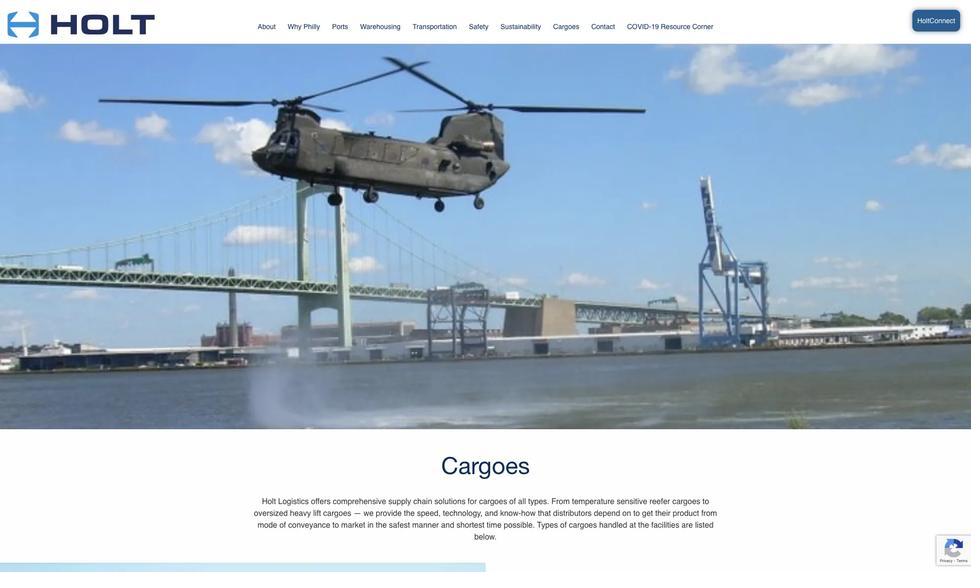 Task type: describe. For each thing, give the bounding box(es) containing it.
distributors
[[553, 509, 592, 518]]

resource
[[661, 23, 690, 31]]

cargoes link
[[553, 18, 579, 39]]

types
[[537, 521, 558, 530]]

handled
[[599, 521, 627, 530]]

facilities
[[651, 521, 679, 530]]

we
[[364, 509, 374, 518]]

technology,
[[443, 509, 483, 518]]

corner
[[692, 23, 713, 31]]

possible.
[[504, 521, 535, 530]]

1 horizontal spatial the
[[404, 509, 415, 518]]

sustainability link
[[501, 18, 541, 37]]

lift
[[313, 509, 321, 518]]

cargoes inside main content
[[441, 452, 530, 479]]

contact
[[591, 23, 615, 31]]

know-
[[500, 509, 521, 518]]

covid-
[[627, 23, 651, 31]]

transportation
[[413, 23, 457, 31]]

2 horizontal spatial of
[[560, 521, 567, 530]]

reefer
[[650, 498, 670, 506]]

0 vertical spatial to
[[703, 498, 709, 506]]

transportation link
[[413, 18, 457, 37]]

all
[[518, 498, 526, 506]]

cargoes right 'for'
[[479, 498, 507, 506]]

about
[[258, 23, 276, 31]]

at
[[629, 521, 636, 530]]

holtconnect
[[917, 17, 955, 25]]

their
[[655, 509, 671, 518]]

from
[[551, 498, 570, 506]]

cargoes down distributors
[[569, 521, 597, 530]]

product
[[673, 509, 699, 518]]

cargoes up product
[[672, 498, 700, 506]]

—
[[354, 509, 361, 518]]

mode
[[258, 521, 277, 530]]

warehousing link
[[360, 18, 401, 37]]

comprehensive
[[333, 498, 386, 506]]

ports link
[[332, 18, 348, 37]]

on
[[622, 509, 631, 518]]

temperature
[[572, 498, 615, 506]]

cargoes main content
[[0, 0, 971, 573]]

conveyance
[[288, 521, 330, 530]]

how
[[521, 509, 536, 518]]

why
[[288, 23, 302, 31]]

offers
[[311, 498, 331, 506]]

why philly link
[[288, 18, 320, 37]]

from
[[701, 509, 717, 518]]

2 horizontal spatial the
[[638, 521, 649, 530]]

ports
[[332, 23, 348, 31]]

market
[[341, 521, 365, 530]]

holt logistics image
[[7, 0, 154, 43]]

cargoes up market on the left of the page
[[323, 509, 351, 518]]

holtconnect link
[[820, 5, 960, 39]]



Task type: locate. For each thing, give the bounding box(es) containing it.
holt
[[262, 498, 276, 506]]

that
[[538, 509, 551, 518]]

contact link
[[591, 18, 615, 37]]

and down technology,
[[441, 521, 454, 530]]

to left market on the left of the page
[[333, 521, 339, 530]]

cargoes
[[479, 498, 507, 506], [672, 498, 700, 506], [323, 509, 351, 518], [569, 521, 597, 530]]

2 vertical spatial to
[[333, 521, 339, 530]]

1 horizontal spatial and
[[485, 509, 498, 518]]

sustainability
[[501, 23, 541, 31]]

of left all on the bottom
[[509, 498, 516, 506]]

0 horizontal spatial cargoes
[[441, 452, 530, 479]]

sensitive
[[617, 498, 647, 506]]

types.
[[528, 498, 549, 506]]

of down distributors
[[560, 521, 567, 530]]

the right in
[[376, 521, 387, 530]]

0 vertical spatial and
[[485, 509, 498, 518]]

about link
[[258, 18, 276, 37]]

safety link
[[469, 18, 489, 37]]

oversized
[[254, 509, 288, 518]]

1 vertical spatial cargoes
[[441, 452, 530, 479]]

heavy
[[290, 509, 311, 518]]

time
[[487, 521, 502, 530]]

of right mode
[[279, 521, 286, 530]]

0 horizontal spatial the
[[376, 521, 387, 530]]

listed
[[695, 521, 714, 530]]

chain
[[413, 498, 432, 506]]

holt logistics offers comprehensive supply chain solutions for cargoes of all types. from temperature sensitive reefer cargoes to oversized heavy lift cargoes — we provide the speed, technology, and know-how that distributors depend on to get their product from mode of conveyance to market in the safest manner and shortest time possible. types of cargoes handled at the facilities are listed below.
[[254, 498, 717, 542]]

holtconnect button
[[913, 10, 960, 32]]

and up time
[[485, 509, 498, 518]]

logistics
[[278, 498, 309, 506]]

safety
[[469, 23, 489, 31]]

0 vertical spatial cargoes
[[553, 23, 579, 31]]

speed,
[[417, 509, 441, 518]]

depend
[[594, 509, 620, 518]]

supply
[[388, 498, 411, 506]]

to right on
[[633, 509, 640, 518]]

2 horizontal spatial to
[[703, 498, 709, 506]]

the
[[404, 509, 415, 518], [376, 521, 387, 530], [638, 521, 649, 530]]

shortest
[[457, 521, 485, 530]]

provide
[[376, 509, 402, 518]]

cargoes left contact
[[553, 23, 579, 31]]

0 horizontal spatial to
[[333, 521, 339, 530]]

to up from at the right of page
[[703, 498, 709, 506]]

below.
[[474, 533, 497, 542]]

for
[[468, 498, 477, 506]]

the right at
[[638, 521, 649, 530]]

cargoes
[[553, 23, 579, 31], [441, 452, 530, 479]]

1 horizontal spatial of
[[509, 498, 516, 506]]

0 horizontal spatial of
[[279, 521, 286, 530]]

solutions
[[434, 498, 466, 506]]

and
[[485, 509, 498, 518], [441, 521, 454, 530]]

19
[[651, 23, 659, 31]]

covid-19 resource corner link
[[627, 11, 713, 37]]

warehousing
[[360, 23, 401, 31]]

manner
[[412, 521, 439, 530]]

of
[[509, 498, 516, 506], [279, 521, 286, 530], [560, 521, 567, 530]]

are
[[682, 521, 693, 530]]

in
[[368, 521, 374, 530]]

1 vertical spatial to
[[633, 509, 640, 518]]

philly
[[304, 23, 320, 31]]

get
[[642, 509, 653, 518]]

1 vertical spatial and
[[441, 521, 454, 530]]

safest
[[389, 521, 410, 530]]

1 horizontal spatial to
[[633, 509, 640, 518]]

to
[[703, 498, 709, 506], [633, 509, 640, 518], [333, 521, 339, 530]]

covid-19 resource corner
[[627, 23, 713, 31]]

the down supply
[[404, 509, 415, 518]]

1 horizontal spatial cargoes
[[553, 23, 579, 31]]

cargoes up 'for'
[[441, 452, 530, 479]]

why philly
[[288, 23, 320, 31]]

0 horizontal spatial and
[[441, 521, 454, 530]]



Task type: vqa. For each thing, say whether or not it's contained in the screenshot.
AND
yes



